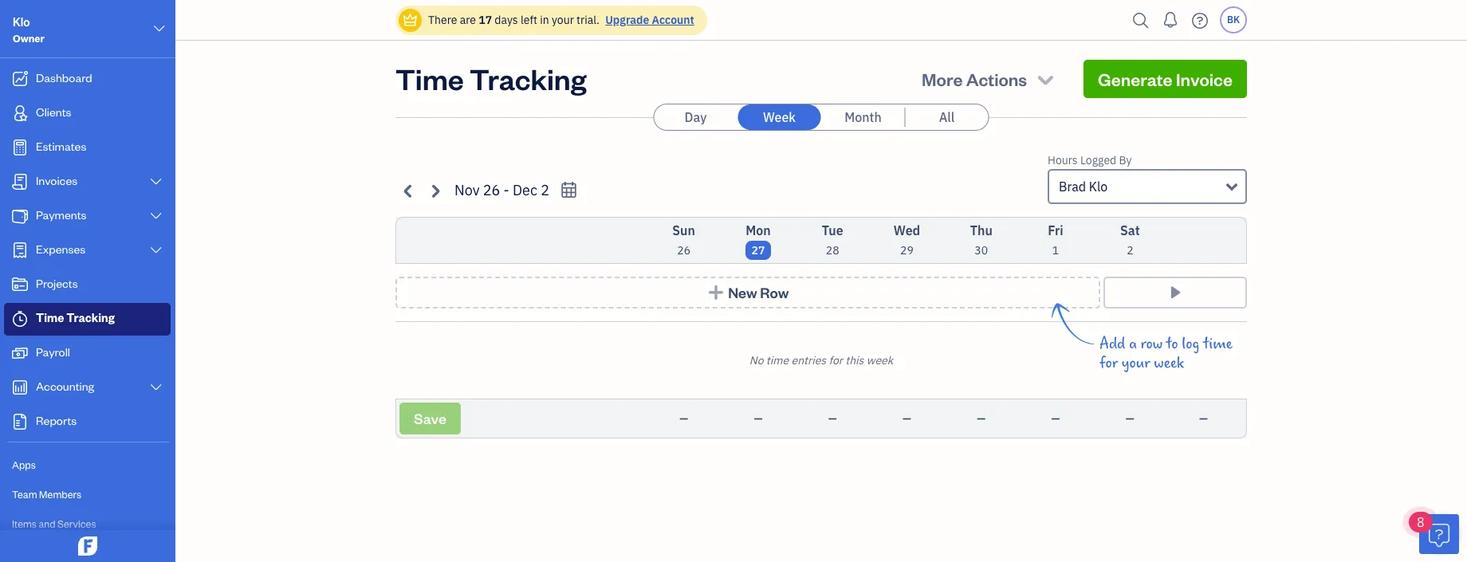 Task type: describe. For each thing, give the bounding box(es) containing it.
new row
[[728, 283, 789, 302]]

0 vertical spatial 2
[[541, 181, 550, 199]]

there are 17 days left in your trial. upgrade account
[[428, 13, 695, 27]]

month link
[[822, 104, 905, 130]]

chart image
[[10, 380, 30, 396]]

trial.
[[577, 13, 600, 27]]

accounting link
[[4, 372, 171, 404]]

generate invoice
[[1098, 68, 1233, 90]]

payroll link
[[4, 337, 171, 370]]

clients link
[[4, 97, 171, 130]]

generate invoice button
[[1084, 60, 1248, 98]]

clients
[[36, 104, 71, 120]]

days
[[495, 13, 518, 27]]

26 for sun
[[677, 243, 691, 258]]

a
[[1129, 335, 1137, 353]]

27
[[752, 243, 765, 258]]

crown image
[[402, 12, 419, 28]]

account
[[652, 13, 695, 27]]

hours logged by
[[1048, 153, 1132, 168]]

services
[[57, 518, 96, 530]]

mon
[[746, 223, 771, 239]]

new
[[728, 283, 758, 302]]

project image
[[10, 277, 30, 293]]

and
[[39, 518, 56, 530]]

choose a date image
[[560, 181, 578, 199]]

week
[[763, 109, 796, 125]]

log
[[1182, 335, 1200, 353]]

chevron large down image for expenses
[[149, 244, 164, 257]]

notifications image
[[1158, 4, 1184, 36]]

to
[[1167, 335, 1179, 353]]

for inside add a row to log time for your week
[[1100, 354, 1118, 373]]

team members
[[12, 488, 81, 501]]

expenses link
[[4, 235, 171, 267]]

7 — from the left
[[1126, 412, 1135, 426]]

apps link
[[4, 451, 171, 479]]

members
[[39, 488, 81, 501]]

0 horizontal spatial for
[[829, 353, 843, 368]]

entries
[[792, 353, 827, 368]]

payments link
[[4, 200, 171, 233]]

projects link
[[4, 269, 171, 302]]

8 button
[[1409, 512, 1460, 554]]

projects
[[36, 276, 78, 291]]

2 — from the left
[[754, 412, 763, 426]]

report image
[[10, 414, 30, 430]]

invoice
[[1176, 68, 1233, 90]]

hours
[[1048, 153, 1078, 168]]

row
[[760, 283, 789, 302]]

more actions button
[[908, 60, 1071, 98]]

sun
[[673, 223, 696, 239]]

time tracking link
[[4, 303, 171, 336]]

2 inside sat 2
[[1127, 243, 1134, 258]]

bk button
[[1220, 6, 1248, 34]]

nov 26 - dec 2
[[455, 181, 550, 199]]

upgrade account link
[[602, 13, 695, 27]]

1
[[1053, 243, 1060, 258]]

new row button
[[396, 277, 1101, 309]]

estimates link
[[4, 132, 171, 164]]

tue
[[822, 223, 844, 239]]

fri
[[1048, 223, 1064, 239]]

0 horizontal spatial your
[[552, 13, 574, 27]]

add
[[1100, 335, 1126, 353]]

dashboard link
[[4, 63, 171, 96]]

payroll
[[36, 345, 70, 360]]

no
[[750, 353, 764, 368]]

day link
[[654, 104, 737, 130]]

owner
[[13, 32, 44, 45]]

more actions
[[922, 68, 1027, 90]]

30
[[975, 243, 988, 258]]

wed
[[894, 223, 921, 239]]

0 vertical spatial time tracking
[[396, 60, 587, 97]]

sat 2
[[1121, 223, 1140, 258]]

estimate image
[[10, 140, 30, 156]]

money image
[[10, 345, 30, 361]]

time inside main element
[[36, 310, 64, 325]]

chevrondown image
[[1035, 68, 1057, 90]]

go to help image
[[1188, 8, 1213, 32]]

generate
[[1098, 68, 1173, 90]]

bk
[[1228, 14, 1240, 26]]

previous week image
[[400, 181, 418, 200]]

plus image
[[707, 285, 726, 301]]

timer image
[[10, 311, 30, 327]]

dashboard
[[36, 70, 92, 85]]

chevron large down image for accounting
[[149, 381, 164, 394]]

5 — from the left
[[977, 412, 986, 426]]

1 horizontal spatial time
[[396, 60, 464, 97]]

klo inside dropdown button
[[1090, 179, 1108, 195]]



Task type: vqa. For each thing, say whether or not it's contained in the screenshot.
26 associated with Nov
yes



Task type: locate. For each thing, give the bounding box(es) containing it.
1 horizontal spatial 2
[[1127, 243, 1134, 258]]

3 — from the left
[[829, 412, 837, 426]]

2 chevron large down image from the top
[[149, 244, 164, 257]]

reports link
[[4, 406, 171, 439]]

4 — from the left
[[903, 412, 912, 426]]

8
[[1417, 515, 1425, 530]]

by
[[1120, 153, 1132, 168]]

dec
[[513, 181, 538, 199]]

search image
[[1129, 8, 1154, 32]]

1 vertical spatial klo
[[1090, 179, 1108, 195]]

team
[[12, 488, 37, 501]]

1 vertical spatial tracking
[[66, 310, 115, 325]]

time tracking down 17
[[396, 60, 587, 97]]

thu 30
[[971, 223, 993, 258]]

klo up owner
[[13, 14, 30, 30]]

0 horizontal spatial 2
[[541, 181, 550, 199]]

time right timer icon
[[36, 310, 64, 325]]

0 vertical spatial your
[[552, 13, 574, 27]]

invoices
[[36, 173, 78, 188]]

time right log
[[1204, 335, 1233, 353]]

29
[[901, 243, 914, 258]]

26 down sun
[[677, 243, 691, 258]]

time
[[396, 60, 464, 97], [36, 310, 64, 325]]

1 — from the left
[[680, 412, 688, 426]]

1 vertical spatial time tracking
[[36, 310, 115, 325]]

mon 27
[[746, 223, 771, 258]]

1 vertical spatial 26
[[677, 243, 691, 258]]

28
[[826, 243, 840, 258]]

chevron large down image inside 'invoices' link
[[149, 175, 164, 188]]

nov
[[455, 181, 480, 199]]

chevron large down image for payments
[[149, 210, 164, 223]]

time tracking inside main element
[[36, 310, 115, 325]]

upgrade
[[606, 13, 650, 27]]

26 inside sun 26
[[677, 243, 691, 258]]

—
[[680, 412, 688, 426], [754, 412, 763, 426], [829, 412, 837, 426], [903, 412, 912, 426], [977, 412, 986, 426], [1052, 412, 1061, 426], [1126, 412, 1135, 426], [1200, 412, 1208, 426]]

0 horizontal spatial tracking
[[66, 310, 115, 325]]

0 vertical spatial tracking
[[470, 60, 587, 97]]

actions
[[967, 68, 1027, 90]]

chevron large down image inside accounting link
[[149, 381, 164, 394]]

logged
[[1081, 153, 1117, 168]]

items and services
[[12, 518, 96, 530]]

all
[[939, 109, 955, 125]]

no time entries for this week
[[750, 353, 894, 368]]

0 horizontal spatial klo
[[13, 14, 30, 30]]

chevron large down image for invoices
[[149, 175, 164, 188]]

1 horizontal spatial for
[[1100, 354, 1118, 373]]

time down the there
[[396, 60, 464, 97]]

apps
[[12, 459, 36, 471]]

invoices link
[[4, 166, 171, 199]]

expense image
[[10, 242, 30, 258]]

tracking down projects "link" at left
[[66, 310, 115, 325]]

week link
[[738, 104, 821, 130]]

0 vertical spatial 26
[[483, 181, 500, 199]]

chevron large down image down estimates link at the top of page
[[149, 175, 164, 188]]

1 horizontal spatial tracking
[[470, 60, 587, 97]]

reports
[[36, 413, 77, 428]]

your right the "in" on the left of the page
[[552, 13, 574, 27]]

sat
[[1121, 223, 1140, 239]]

6 — from the left
[[1052, 412, 1061, 426]]

payments
[[36, 207, 87, 223]]

2 down 'sat'
[[1127, 243, 1134, 258]]

main element
[[0, 0, 227, 562]]

dashboard image
[[10, 71, 30, 87]]

2 vertical spatial chevron large down image
[[149, 381, 164, 394]]

26 left -
[[483, 181, 500, 199]]

in
[[540, 13, 549, 27]]

1 vertical spatial your
[[1122, 354, 1151, 373]]

tracking down left
[[470, 60, 587, 97]]

klo
[[13, 14, 30, 30], [1090, 179, 1108, 195]]

more
[[922, 68, 963, 90]]

0 horizontal spatial time tracking
[[36, 310, 115, 325]]

row
[[1141, 335, 1163, 353]]

accounting
[[36, 379, 94, 394]]

1 vertical spatial time
[[36, 310, 64, 325]]

1 horizontal spatial 26
[[677, 243, 691, 258]]

0 horizontal spatial 26
[[483, 181, 500, 199]]

this
[[846, 353, 864, 368]]

thu
[[971, 223, 993, 239]]

0 vertical spatial klo
[[13, 14, 30, 30]]

add a row to log time for your week
[[1100, 335, 1233, 373]]

next week image
[[426, 181, 444, 200]]

brad klo button
[[1048, 169, 1248, 204]]

1 horizontal spatial week
[[1154, 354, 1185, 373]]

start timer image
[[1167, 285, 1185, 301]]

for down add
[[1100, 354, 1118, 373]]

26
[[483, 181, 500, 199], [677, 243, 691, 258]]

0 horizontal spatial time
[[766, 353, 789, 368]]

time right no
[[766, 353, 789, 368]]

chevron large down image
[[152, 19, 167, 38], [149, 210, 164, 223], [149, 381, 164, 394]]

there
[[428, 13, 457, 27]]

2
[[541, 181, 550, 199], [1127, 243, 1134, 258]]

invoice image
[[10, 174, 30, 190]]

1 horizontal spatial time tracking
[[396, 60, 587, 97]]

tue 28
[[822, 223, 844, 258]]

0 horizontal spatial week
[[867, 353, 894, 368]]

brad klo
[[1059, 179, 1108, 195]]

your down a
[[1122, 354, 1151, 373]]

freshbooks image
[[75, 537, 101, 556]]

payment image
[[10, 208, 30, 224]]

month
[[845, 109, 882, 125]]

1 vertical spatial chevron large down image
[[149, 210, 164, 223]]

for left this
[[829, 353, 843, 368]]

0 vertical spatial chevron large down image
[[152, 19, 167, 38]]

1 vertical spatial chevron large down image
[[149, 244, 164, 257]]

items and services link
[[4, 511, 171, 538]]

team members link
[[4, 481, 171, 509]]

your inside add a row to log time for your week
[[1122, 354, 1151, 373]]

chevron large down image down payments link
[[149, 244, 164, 257]]

week
[[867, 353, 894, 368], [1154, 354, 1185, 373]]

sun 26
[[673, 223, 696, 258]]

week down to
[[1154, 354, 1185, 373]]

klo owner
[[13, 14, 44, 45]]

1 horizontal spatial your
[[1122, 354, 1151, 373]]

0 vertical spatial chevron large down image
[[149, 175, 164, 188]]

client image
[[10, 105, 30, 121]]

brad
[[1059, 179, 1087, 195]]

2 right dec on the left top of the page
[[541, 181, 550, 199]]

expenses
[[36, 242, 86, 257]]

are
[[460, 13, 476, 27]]

week right this
[[867, 353, 894, 368]]

time tracking
[[396, 60, 587, 97], [36, 310, 115, 325]]

chevron large down image
[[149, 175, 164, 188], [149, 244, 164, 257]]

8 — from the left
[[1200, 412, 1208, 426]]

time inside add a row to log time for your week
[[1204, 335, 1233, 353]]

klo inside klo owner
[[13, 14, 30, 30]]

wed 29
[[894, 223, 921, 258]]

day
[[685, 109, 707, 125]]

all link
[[906, 104, 989, 130]]

estimates
[[36, 139, 86, 154]]

tracking inside main element
[[66, 310, 115, 325]]

1 horizontal spatial klo
[[1090, 179, 1108, 195]]

0 horizontal spatial time
[[36, 310, 64, 325]]

chevron large down image inside payments link
[[149, 210, 164, 223]]

1 chevron large down image from the top
[[149, 175, 164, 188]]

fri 1
[[1048, 223, 1064, 258]]

left
[[521, 13, 538, 27]]

resource center badge image
[[1420, 515, 1460, 554]]

0 vertical spatial time
[[396, 60, 464, 97]]

1 horizontal spatial time
[[1204, 335, 1233, 353]]

for
[[829, 353, 843, 368], [1100, 354, 1118, 373]]

1 vertical spatial 2
[[1127, 243, 1134, 258]]

26 for nov
[[483, 181, 500, 199]]

17
[[479, 13, 492, 27]]

tracking
[[470, 60, 587, 97], [66, 310, 115, 325]]

time tracking down projects "link" at left
[[36, 310, 115, 325]]

your
[[552, 13, 574, 27], [1122, 354, 1151, 373]]

klo right brad
[[1090, 179, 1108, 195]]

week inside add a row to log time for your week
[[1154, 354, 1185, 373]]



